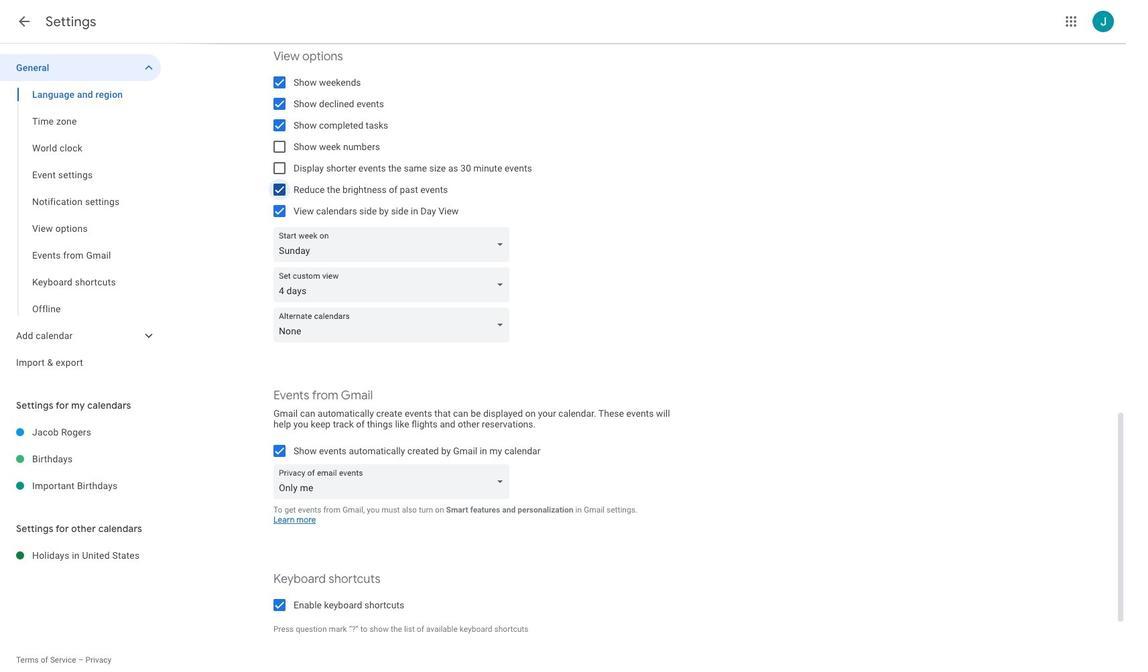 Task type: vqa. For each thing, say whether or not it's contained in the screenshot.
Go back image
yes



Task type: locate. For each thing, give the bounding box(es) containing it.
tree
[[0, 54, 161, 376], [0, 419, 161, 500]]

group
[[0, 81, 161, 323]]

0 vertical spatial tree
[[0, 54, 161, 376]]

1 vertical spatial tree
[[0, 419, 161, 500]]

heading
[[46, 13, 96, 30]]

None field
[[274, 227, 515, 262], [274, 268, 515, 302], [274, 308, 515, 343], [274, 465, 515, 500], [274, 227, 515, 262], [274, 268, 515, 302], [274, 308, 515, 343], [274, 465, 515, 500]]

important birthdays tree item
[[0, 473, 161, 500]]

holidays in united states tree item
[[0, 543, 161, 569]]



Task type: describe. For each thing, give the bounding box(es) containing it.
birthdays tree item
[[0, 446, 161, 473]]

general tree item
[[0, 54, 161, 81]]

1 tree from the top
[[0, 54, 161, 376]]

go back image
[[16, 13, 32, 30]]

2 tree from the top
[[0, 419, 161, 500]]

jacob rogers tree item
[[0, 419, 161, 446]]



